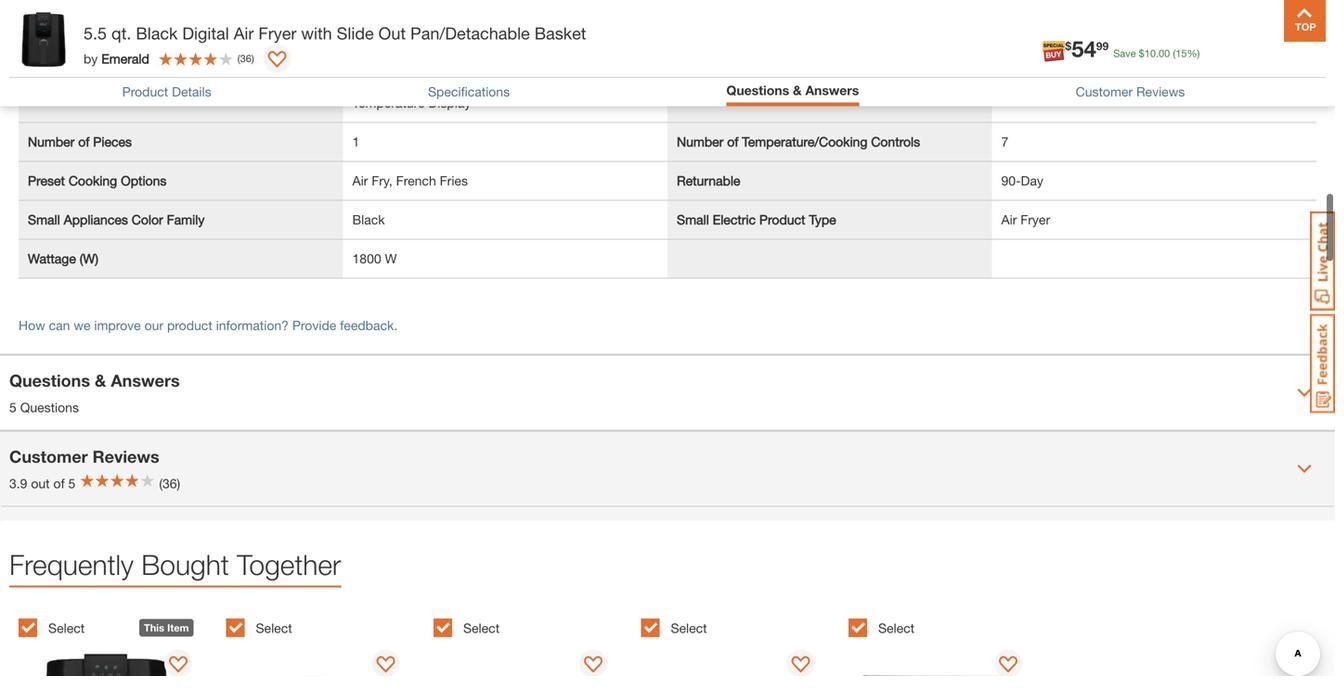 Task type: describe. For each thing, give the bounding box(es) containing it.
automatic shut-off, built-in timer, cool-touch exterior, dishwasher safe parts, programmable, temperature display
[[352, 56, 631, 110]]

digital
[[182, 23, 229, 43]]

fridge binz 12 egg holder in clear image
[[641, 646, 819, 677]]

how can we improve our product information? provide feedback.
[[19, 318, 398, 333]]

feedback.
[[340, 318, 398, 333]]

type
[[809, 212, 836, 227]]

00
[[1159, 47, 1170, 59]]

product image image
[[14, 9, 74, 70]]

3.9
[[9, 476, 27, 492]]

this item
[[144, 623, 189, 635]]

1 horizontal spatial reviews
[[1136, 84, 1185, 99]]

returnable
[[677, 173, 740, 188]]

specifications
[[428, 84, 510, 99]]

pieces
[[93, 134, 132, 149]]

color/finish
[[28, 17, 98, 32]]

small appliances color family
[[28, 212, 205, 227]]

1 horizontal spatial customer reviews
[[1076, 84, 1185, 99]]

.
[[1156, 47, 1159, 59]]

preset
[[28, 173, 65, 188]]

programmable,
[[542, 76, 631, 91]]

bought
[[141, 549, 229, 582]]

1800
[[352, 251, 381, 266]]

2 / 5 group
[[226, 609, 424, 677]]

(36)
[[159, 476, 180, 492]]

number for number of pieces
[[28, 134, 75, 149]]

air for air fryer
[[1001, 212, 1017, 227]]

3.9 out of 5
[[9, 476, 76, 492]]

questions for questions & answers 5 questions
[[9, 371, 90, 391]]

qt.
[[111, 23, 131, 43]]

0 horizontal spatial customer
[[9, 447, 88, 467]]

black for color/finish
[[352, 17, 385, 32]]

preset cooking options
[[28, 173, 167, 188]]

& for questions & answers 5 questions
[[95, 371, 106, 391]]

0 horizontal spatial (
[[238, 52, 240, 65]]

controls
[[871, 134, 920, 149]]

can
[[49, 318, 70, 333]]

features
[[28, 56, 78, 71]]

3 / 5 group
[[434, 609, 632, 677]]

display image inside 1 / 5 group
[[169, 657, 187, 675]]

no
[[1071, 56, 1088, 71]]

parts,
[[504, 76, 538, 91]]

feedback link image
[[1310, 314, 1335, 414]]

off,
[[447, 56, 468, 71]]

1 vertical spatial customer reviews
[[9, 447, 159, 467]]

touch
[[588, 56, 623, 71]]

select for the 2 / 5 group
[[256, 621, 292, 636]]

this
[[144, 623, 164, 635]]

information?
[[216, 318, 289, 333]]

wattage
[[28, 251, 76, 266]]

0 horizontal spatial fryer
[[258, 23, 297, 43]]

1 horizontal spatial $
[[1139, 47, 1145, 59]]

by emerald
[[84, 51, 149, 66]]

small for small electric product type
[[677, 212, 709, 227]]

caret image
[[1297, 462, 1312, 477]]

slide
[[337, 23, 374, 43]]

questions for questions & answers
[[726, 83, 789, 98]]

0 horizontal spatial product
[[122, 84, 168, 99]]

basket
[[535, 23, 586, 43]]

number of pieces
[[28, 134, 132, 149]]

items,
[[1153, 56, 1189, 71]]

answers for questions & answers
[[805, 83, 859, 98]]

$ inside $ 54 99
[[1065, 40, 1072, 53]]

built-
[[472, 56, 503, 71]]

electric
[[713, 212, 756, 227]]

save
[[1113, 47, 1136, 59]]

options
[[121, 173, 167, 188]]

display
[[428, 95, 471, 110]]

fries
[[440, 173, 468, 188]]

90-
[[1001, 173, 1021, 188]]

how
[[19, 318, 45, 333]]

1800 w
[[352, 251, 397, 266]]

1 / 5 group
[[19, 609, 217, 677]]

exterior,
[[352, 76, 400, 91]]

product details
[[122, 84, 211, 99]]

day
[[1021, 173, 1044, 188]]

$ 54 99
[[1065, 35, 1109, 62]]

(w)
[[80, 251, 98, 266]]

54
[[1072, 35, 1096, 62]]

7
[[1001, 134, 1009, 149]]

1150 w 4-slice stainless steel convection toaster oven with built-in timer image
[[434, 646, 612, 677]]

black right qt.
[[136, 23, 178, 43]]

36
[[240, 52, 252, 65]]

timer,
[[517, 56, 552, 71]]

french
[[396, 173, 436, 188]]

black for small appliances color family
[[352, 212, 385, 227]]

appliances
[[64, 212, 128, 227]]

we
[[74, 318, 91, 333]]

5 for questions
[[9, 400, 17, 415]]

air fryer
[[1001, 212, 1050, 227]]

temperature/cooking
[[742, 134, 868, 149]]

10
[[1145, 47, 1156, 59]]

top button
[[1284, 0, 1326, 42]]



Task type: locate. For each thing, give the bounding box(es) containing it.
4 select from the left
[[671, 621, 707, 636]]

1 horizontal spatial small
[[677, 212, 709, 227]]

select down frequently
[[48, 621, 85, 636]]

fry,
[[372, 173, 393, 188]]

pan/detachable
[[410, 23, 530, 43]]

select up 1150 w 4-slice stainless steel convection toaster oven with built-in timer image
[[463, 621, 500, 636]]

2 number from the left
[[677, 134, 724, 149]]

by
[[84, 51, 98, 66]]

questions & answers button
[[726, 83, 859, 102], [726, 83, 859, 98]]

product
[[122, 84, 168, 99], [759, 212, 805, 227]]

live chat image
[[1310, 212, 1335, 311]]

select inside 3 / 5 group
[[463, 621, 500, 636]]

dishwasher
[[403, 76, 471, 91]]

2 display image from the left
[[999, 657, 1017, 675]]

specifications button
[[428, 84, 510, 99], [428, 84, 510, 99]]

( right the 00
[[1173, 47, 1176, 59]]

1 vertical spatial questions
[[9, 371, 90, 391]]

recipe
[[1192, 56, 1233, 71]]

number
[[28, 134, 75, 149], [677, 134, 724, 149]]

select for 4 / 5 group
[[671, 621, 707, 636]]

select for 3 / 5 group
[[463, 621, 500, 636]]

display image for 1150 w 4-slice stainless steel convection toaster oven with built-in timer image
[[584, 657, 602, 675]]

0 vertical spatial air
[[234, 23, 254, 43]]

select inside the 2 / 5 group
[[256, 621, 292, 636]]

of left pieces
[[78, 134, 89, 149]]

0 horizontal spatial of
[[53, 476, 65, 492]]

answers up temperature/cooking
[[805, 83, 859, 98]]

1 horizontal spatial &
[[793, 83, 802, 98]]

air up ( 36 )
[[234, 23, 254, 43]]

together
[[237, 549, 341, 582]]

fryer
[[258, 23, 297, 43], [1021, 212, 1050, 227]]

1 horizontal spatial customer
[[1076, 84, 1133, 99]]

small left 'electric'
[[677, 212, 709, 227]]

select for 5 / 5 group
[[878, 621, 915, 636]]

$ up no
[[1065, 40, 1072, 53]]

0 horizontal spatial reviews
[[93, 447, 159, 467]]

cooking
[[69, 173, 117, 188]]

2 vertical spatial air
[[1001, 212, 1017, 227]]

number for number of temperature/cooking controls
[[677, 134, 724, 149]]

our
[[144, 318, 163, 333]]

answers down our
[[111, 371, 180, 391]]

& down improve
[[95, 371, 106, 391]]

caret image
[[1297, 386, 1312, 401]]

& up the number of temperature/cooking controls
[[793, 83, 802, 98]]

questions up the 3.9 out of 5
[[20, 400, 79, 415]]

customer down additional
[[1076, 84, 1133, 99]]

1 vertical spatial customer
[[9, 447, 88, 467]]

select inside 5 / 5 group
[[878, 621, 915, 636]]

2 vertical spatial questions
[[20, 400, 79, 415]]

& for questions & answers
[[793, 83, 802, 98]]

answers for questions & answers 5 questions
[[111, 371, 180, 391]]

small
[[28, 212, 60, 227], [677, 212, 709, 227]]

of
[[78, 134, 89, 149], [727, 134, 738, 149], [53, 476, 65, 492]]

1 vertical spatial answers
[[111, 371, 180, 391]]

with
[[301, 23, 332, 43]]

cool-
[[556, 56, 588, 71]]

$
[[1065, 40, 1072, 53], [1139, 47, 1145, 59]]

air down the 90-
[[1001, 212, 1017, 227]]

fryer down 'day'
[[1021, 212, 1050, 227]]

1 select from the left
[[48, 621, 85, 636]]

1 horizontal spatial product
[[759, 212, 805, 227]]

select up ariawave 36 qt. black air fryer oven 'image'
[[878, 621, 915, 636]]

( left )
[[238, 52, 240, 65]]

5 / 5 group
[[849, 609, 1047, 677]]

1 vertical spatial reviews
[[93, 447, 159, 467]]

small down preset
[[28, 212, 60, 227]]

1
[[352, 134, 360, 149]]

shut-
[[415, 56, 447, 71]]

fry basket, no additional items, recipe book
[[1001, 56, 1267, 71]]

air for air fry, french fries
[[352, 173, 368, 188]]

customer reviews up the 3.9 out of 5
[[9, 447, 159, 467]]

black up 1800
[[352, 212, 385, 227]]

1 vertical spatial product
[[759, 212, 805, 227]]

select inside 4 / 5 group
[[671, 621, 707, 636]]

0 horizontal spatial $
[[1065, 40, 1072, 53]]

improve
[[94, 318, 141, 333]]

)
[[252, 52, 254, 65]]

5 inside questions & answers 5 questions
[[9, 400, 17, 415]]

product
[[167, 318, 212, 333]]

1 vertical spatial &
[[95, 371, 106, 391]]

5 right out
[[68, 476, 76, 492]]

display image
[[584, 657, 602, 675], [999, 657, 1017, 675]]

0 vertical spatial fryer
[[258, 23, 297, 43]]

0 horizontal spatial customer reviews
[[9, 447, 159, 467]]

book
[[1236, 56, 1267, 71]]

how can we improve our product information? provide feedback. link
[[19, 318, 398, 333]]

1 vertical spatial 5
[[68, 476, 76, 492]]

frequently
[[9, 549, 134, 582]]

save $ 10 . 00 ( 15 %)
[[1113, 47, 1200, 59]]

0 vertical spatial reviews
[[1136, 84, 1185, 99]]

0 vertical spatial questions
[[726, 83, 789, 98]]

1 horizontal spatial display image
[[999, 657, 1017, 675]]

questions up the number of temperature/cooking controls
[[726, 83, 789, 98]]

15
[[1176, 47, 1187, 59]]

reviews
[[1136, 84, 1185, 99], [93, 447, 159, 467]]

safe
[[474, 76, 501, 91]]

2 small from the left
[[677, 212, 709, 227]]

display image inside 3 / 5 group
[[584, 657, 602, 675]]

1 number from the left
[[28, 134, 75, 149]]

0 vertical spatial 5
[[9, 400, 17, 415]]

product details button
[[122, 84, 211, 99], [122, 84, 211, 99]]

customer reviews
[[1076, 84, 1185, 99], [9, 447, 159, 467]]

0 horizontal spatial &
[[95, 371, 106, 391]]

questions down can
[[9, 371, 90, 391]]

%)
[[1187, 47, 1200, 59]]

temperature
[[352, 95, 425, 110]]

5 select from the left
[[878, 621, 915, 636]]

select for 1 / 5 group
[[48, 621, 85, 636]]

in
[[503, 56, 513, 71]]

90-day
[[1001, 173, 1044, 188]]

number up preset
[[28, 134, 75, 149]]

frequently bought together
[[9, 549, 341, 582]]

answers inside questions & answers 5 questions
[[111, 371, 180, 391]]

black up "automatic"
[[352, 17, 385, 32]]

$ left .
[[1139, 47, 1145, 59]]

select
[[48, 621, 85, 636], [256, 621, 292, 636], [463, 621, 500, 636], [671, 621, 707, 636], [878, 621, 915, 636]]

0 horizontal spatial display image
[[584, 657, 602, 675]]

0 horizontal spatial 5
[[9, 400, 17, 415]]

of right out
[[53, 476, 65, 492]]

details
[[172, 84, 211, 99]]

product left type
[[759, 212, 805, 227]]

questions
[[726, 83, 789, 98], [9, 371, 90, 391], [20, 400, 79, 415]]

1 horizontal spatial 5
[[68, 476, 76, 492]]

2 select from the left
[[256, 621, 292, 636]]

99
[[1096, 40, 1109, 53]]

number of temperature/cooking controls
[[677, 134, 920, 149]]

reviews up (36)
[[93, 447, 159, 467]]

2 horizontal spatial of
[[727, 134, 738, 149]]

item
[[167, 623, 189, 635]]

out
[[31, 476, 50, 492]]

w
[[385, 251, 397, 266]]

5.5
[[84, 23, 107, 43]]

customer reviews down fry basket, no additional items, recipe book
[[1076, 84, 1185, 99]]

ariawave 36 qt. black air fryer oven image
[[849, 646, 1027, 677]]

1 small from the left
[[28, 212, 60, 227]]

( 36 )
[[238, 52, 254, 65]]

customer up the 3.9 out of 5
[[9, 447, 88, 467]]

1 horizontal spatial fryer
[[1021, 212, 1050, 227]]

& inside questions & answers 5 questions
[[95, 371, 106, 391]]

of for temperature/cooking
[[727, 134, 738, 149]]

0 horizontal spatial number
[[28, 134, 75, 149]]

0 vertical spatial customer reviews
[[1076, 84, 1185, 99]]

of for pieces
[[78, 134, 89, 149]]

black
[[352, 17, 385, 32], [136, 23, 178, 43], [352, 212, 385, 227]]

reviews down items,
[[1136, 84, 1185, 99]]

fryer left with
[[258, 23, 297, 43]]

provide
[[292, 318, 336, 333]]

0 vertical spatial answers
[[805, 83, 859, 98]]

0 vertical spatial customer
[[1076, 84, 1133, 99]]

1 horizontal spatial answers
[[805, 83, 859, 98]]

0 vertical spatial &
[[793, 83, 802, 98]]

customer reviews button
[[1076, 84, 1185, 99], [1076, 84, 1185, 99]]

basket,
[[1023, 56, 1067, 71]]

fry
[[1001, 56, 1020, 71]]

out
[[379, 23, 406, 43]]

select up fridge binz 12 egg holder in clear image
[[671, 621, 707, 636]]

select inside 1 / 5 group
[[48, 621, 85, 636]]

display image for ariawave 36 qt. black air fryer oven 'image'
[[999, 657, 1017, 675]]

0 horizontal spatial small
[[28, 212, 60, 227]]

color
[[132, 212, 163, 227]]

of up returnable
[[727, 134, 738, 149]]

1 vertical spatial fryer
[[1021, 212, 1050, 227]]

5.5 qt. black digital air fryer with slide out pan/detachable basket
[[84, 23, 586, 43]]

number up returnable
[[677, 134, 724, 149]]

small for small appliances color family
[[28, 212, 60, 227]]

5
[[9, 400, 17, 415], [68, 476, 76, 492]]

select up 3.4 qt. manual air fryer with rapid air technology image
[[256, 621, 292, 636]]

0 horizontal spatial answers
[[111, 371, 180, 391]]

2 horizontal spatial air
[[1001, 212, 1017, 227]]

display image inside 4 / 5 group
[[791, 657, 810, 675]]

1 horizontal spatial of
[[78, 134, 89, 149]]

small electric product type
[[677, 212, 836, 227]]

5 for 3.9
[[68, 476, 76, 492]]

0 horizontal spatial air
[[234, 23, 254, 43]]

1 vertical spatial air
[[352, 173, 368, 188]]

1 horizontal spatial number
[[677, 134, 724, 149]]

3.4 qt. manual air fryer with rapid air technology image
[[226, 646, 404, 677]]

product down the emerald at the top of page
[[122, 84, 168, 99]]

1 horizontal spatial air
[[352, 173, 368, 188]]

display image
[[268, 51, 287, 70], [169, 657, 187, 675], [376, 657, 395, 675], [791, 657, 810, 675]]

family
[[167, 212, 205, 227]]

additional
[[1091, 56, 1149, 71]]

0 vertical spatial product
[[122, 84, 168, 99]]

1 horizontal spatial (
[[1173, 47, 1176, 59]]

display image inside 5 / 5 group
[[999, 657, 1017, 675]]

air left fry, on the top left of page
[[352, 173, 368, 188]]

1 display image from the left
[[584, 657, 602, 675]]

3 select from the left
[[463, 621, 500, 636]]

4 / 5 group
[[641, 609, 839, 677]]

5 up '3.9'
[[9, 400, 17, 415]]

questions & answers
[[726, 83, 859, 98]]



Task type: vqa. For each thing, say whether or not it's contained in the screenshot.
the bottommost your
no



